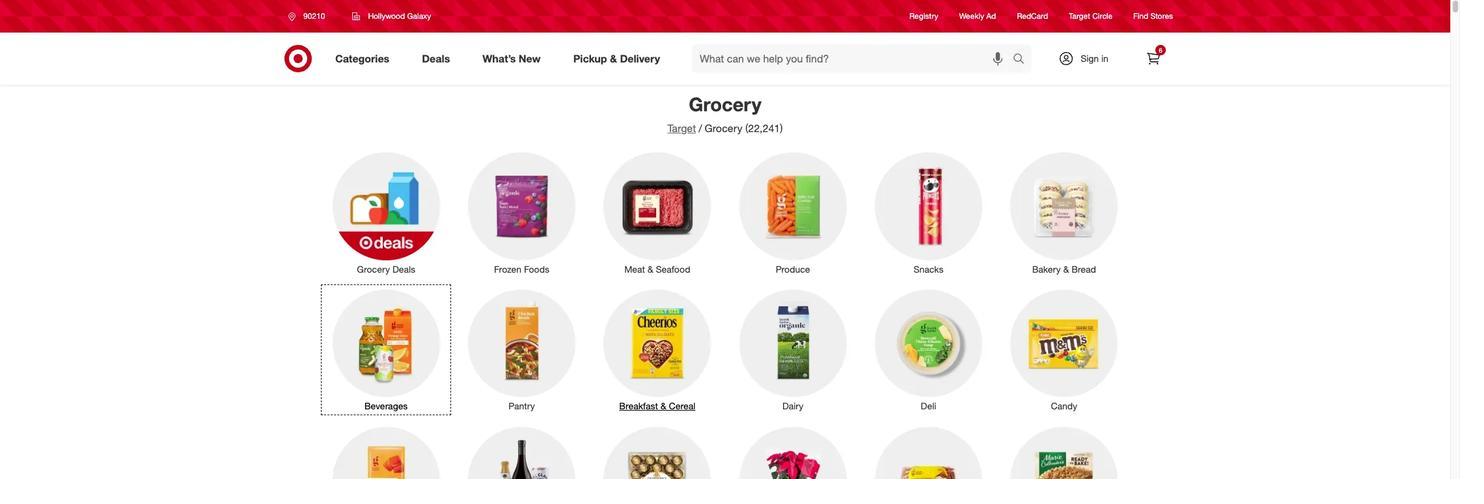 Task type: vqa. For each thing, say whether or not it's contained in the screenshot.
more related to Women's Clothing
no



Task type: describe. For each thing, give the bounding box(es) containing it.
delivery
[[620, 52, 660, 65]]

snacks
[[914, 263, 944, 275]]

what's new link
[[472, 44, 557, 73]]

bakery & bread
[[1033, 263, 1096, 275]]

target inside the grocery target / grocery (22,241)
[[668, 122, 696, 135]]

search button
[[1007, 44, 1039, 76]]

sign in link
[[1048, 44, 1129, 73]]

produce
[[776, 263, 810, 275]]

(22,241)
[[746, 122, 783, 135]]

bread
[[1072, 263, 1096, 275]]

pickup
[[573, 52, 607, 65]]

redcard
[[1017, 11, 1048, 21]]

pantry link
[[459, 287, 585, 413]]

target link
[[668, 122, 696, 135]]

pickup & delivery
[[573, 52, 660, 65]]

frozen
[[494, 263, 522, 275]]

bakery
[[1033, 263, 1061, 275]]

sign in
[[1081, 53, 1109, 64]]

snacks link
[[866, 150, 992, 276]]

deals inside deals link
[[422, 52, 450, 65]]

bakery & bread link
[[1002, 150, 1127, 276]]

circle
[[1093, 11, 1113, 21]]

dairy link
[[731, 287, 856, 413]]

find stores
[[1134, 11, 1173, 21]]

hollywood
[[368, 11, 405, 21]]

pantry
[[509, 401, 535, 412]]

what's new
[[483, 52, 541, 65]]

hollywood galaxy
[[368, 11, 431, 21]]

breakfast
[[619, 401, 658, 412]]

meat
[[625, 263, 645, 275]]

& for pickup
[[610, 52, 617, 65]]

categories link
[[324, 44, 406, 73]]

search
[[1007, 53, 1039, 66]]

6
[[1159, 46, 1163, 54]]

& for meat
[[648, 263, 654, 275]]

& for bakery
[[1064, 263, 1069, 275]]

weekly
[[960, 11, 985, 21]]

weekly ad
[[960, 11, 996, 21]]

candy
[[1051, 401, 1078, 412]]

galaxy
[[407, 11, 431, 21]]



Task type: locate. For each thing, give the bounding box(es) containing it.
1 vertical spatial target
[[668, 122, 696, 135]]

stores
[[1151, 11, 1173, 21]]

target
[[1069, 11, 1091, 21], [668, 122, 696, 135]]

find stores link
[[1134, 11, 1173, 22]]

0 vertical spatial deals
[[422, 52, 450, 65]]

pickup & delivery link
[[562, 44, 677, 73]]

candy link
[[1002, 287, 1127, 413]]

meat & seafood
[[625, 263, 691, 275]]

grocery
[[689, 92, 762, 116], [705, 122, 743, 135], [357, 263, 390, 275]]

target inside target circle link
[[1069, 11, 1091, 21]]

0 horizontal spatial deals
[[393, 263, 416, 275]]

in
[[1102, 53, 1109, 64]]

deals inside grocery deals link
[[393, 263, 416, 275]]

weekly ad link
[[960, 11, 996, 22]]

/
[[699, 122, 702, 135]]

grocery for grocery deals
[[357, 263, 390, 275]]

sign
[[1081, 53, 1099, 64]]

produce link
[[731, 150, 856, 276]]

categories
[[335, 52, 390, 65]]

new
[[519, 52, 541, 65]]

target circle link
[[1069, 11, 1113, 22]]

& right pickup
[[610, 52, 617, 65]]

what's
[[483, 52, 516, 65]]

beverages
[[365, 401, 408, 412]]

find
[[1134, 11, 1149, 21]]

1 horizontal spatial target
[[1069, 11, 1091, 21]]

& left bread
[[1064, 263, 1069, 275]]

breakfast & cereal
[[619, 401, 696, 412]]

What can we help you find? suggestions appear below search field
[[692, 44, 1016, 73]]

deals link
[[411, 44, 466, 73]]

6 link
[[1140, 44, 1168, 73]]

1 horizontal spatial deals
[[422, 52, 450, 65]]

target left circle
[[1069, 11, 1091, 21]]

dairy
[[783, 401, 804, 412]]

target circle
[[1069, 11, 1113, 21]]

beverages link
[[324, 287, 449, 413]]

1 vertical spatial deals
[[393, 263, 416, 275]]

grocery deals link
[[324, 150, 449, 276]]

meat & seafood link
[[595, 150, 720, 276]]

foods
[[524, 263, 550, 275]]

& left cereal
[[661, 401, 667, 412]]

seafood
[[656, 263, 691, 275]]

& inside "link"
[[1064, 263, 1069, 275]]

0 vertical spatial target
[[1069, 11, 1091, 21]]

2 vertical spatial grocery
[[357, 263, 390, 275]]

1 vertical spatial grocery
[[705, 122, 743, 135]]

grocery target / grocery (22,241)
[[668, 92, 783, 135]]

deli link
[[866, 287, 992, 413]]

registry link
[[910, 11, 939, 22]]

hollywood galaxy button
[[344, 5, 440, 28]]

grocery deals
[[357, 263, 416, 275]]

registry
[[910, 11, 939, 21]]

0 vertical spatial grocery
[[689, 92, 762, 116]]

& right meat
[[648, 263, 654, 275]]

ad
[[987, 11, 996, 21]]

redcard link
[[1017, 11, 1048, 22]]

target left /
[[668, 122, 696, 135]]

deli
[[921, 401, 937, 412]]

deals
[[422, 52, 450, 65], [393, 263, 416, 275]]

frozen foods
[[494, 263, 550, 275]]

frozen foods link
[[459, 150, 585, 276]]

0 horizontal spatial target
[[668, 122, 696, 135]]

cereal
[[669, 401, 696, 412]]

& for breakfast
[[661, 401, 667, 412]]

&
[[610, 52, 617, 65], [648, 263, 654, 275], [1064, 263, 1069, 275], [661, 401, 667, 412]]

breakfast & cereal link
[[595, 287, 720, 413]]

90210
[[303, 11, 325, 21]]

grocery for grocery target / grocery (22,241)
[[689, 92, 762, 116]]

90210 button
[[280, 5, 339, 28]]



